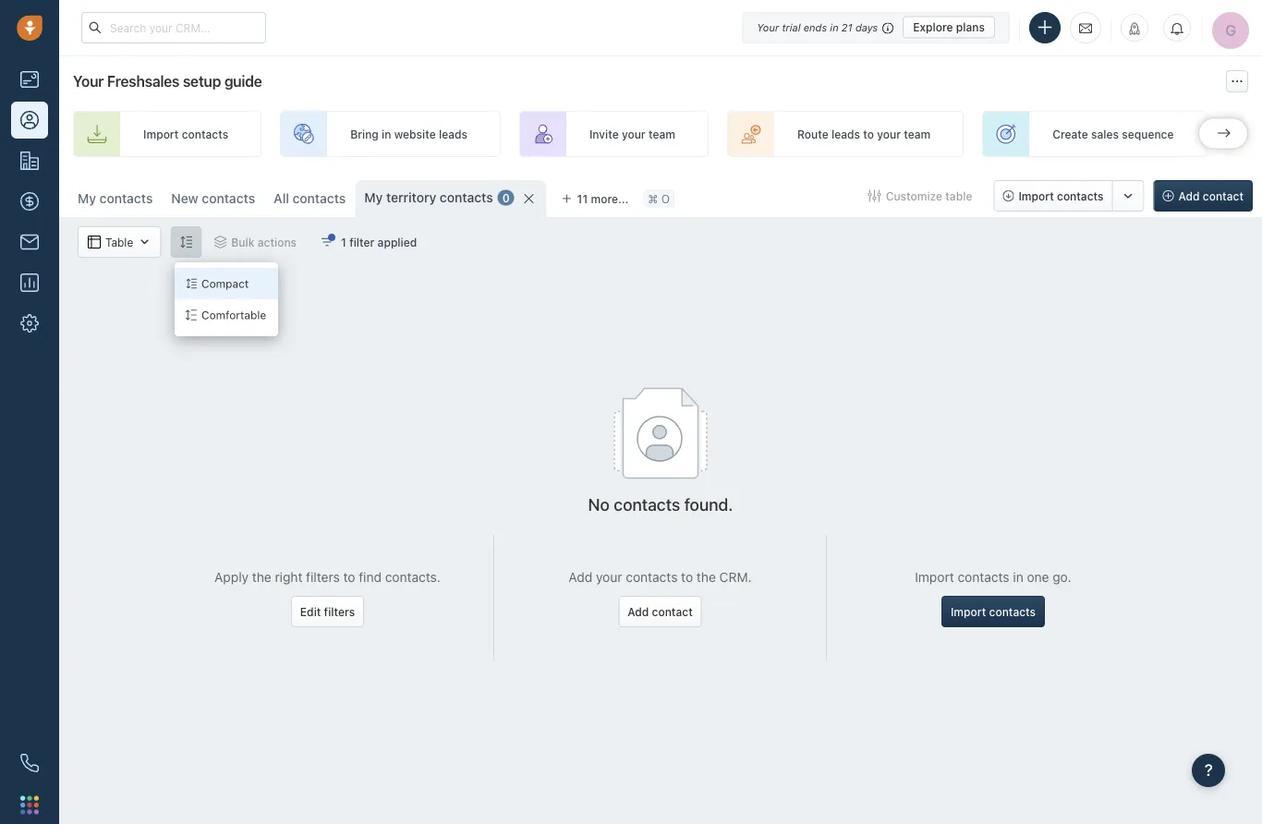 Task type: vqa. For each thing, say whether or not it's contained in the screenshot.
team
yes



Task type: locate. For each thing, give the bounding box(es) containing it.
1 horizontal spatial contact
[[1203, 189, 1244, 202]]

import contacts
[[143, 127, 228, 140], [1019, 189, 1104, 202], [951, 605, 1036, 618]]

my contacts button
[[68, 180, 162, 217], [78, 191, 153, 206]]

container_wx8msf4aqz5i3rn1 image left 1 at the top
[[321, 236, 334, 249]]

0 horizontal spatial leads
[[439, 127, 468, 140]]

invite your team link
[[519, 111, 709, 157]]

1 horizontal spatial add contact button
[[1154, 180, 1253, 212]]

team
[[649, 127, 676, 140], [904, 127, 931, 140]]

bulk actions button
[[202, 226, 309, 258]]

1 vertical spatial contact
[[652, 605, 693, 618]]

add contact
[[1179, 189, 1244, 202], [628, 605, 693, 618]]

guide
[[224, 73, 262, 90]]

new contacts button
[[162, 180, 264, 217], [171, 191, 255, 206]]

2 horizontal spatial container_wx8msf4aqz5i3rn1 image
[[869, 189, 881, 202]]

contacts left the one
[[958, 570, 1010, 585]]

more...
[[591, 192, 629, 205]]

import
[[143, 127, 179, 140], [1019, 189, 1054, 202], [915, 570, 955, 585], [951, 605, 986, 618]]

contacts down no contacts found.
[[626, 570, 678, 585]]

table
[[946, 189, 973, 202]]

bring in website leads
[[350, 127, 468, 140]]

edit
[[300, 605, 321, 618]]

to left the "find"
[[343, 570, 355, 585]]

my contacts
[[78, 191, 153, 206]]

the left the right
[[252, 570, 271, 585]]

contact
[[1203, 189, 1244, 202], [652, 605, 693, 618]]

filters right the right
[[306, 570, 340, 585]]

filters inside button
[[324, 605, 355, 618]]

contacts down create
[[1057, 189, 1104, 202]]

trial
[[782, 21, 801, 33]]

import contacts button down create
[[994, 180, 1113, 212]]

1 filter applied
[[341, 236, 417, 249]]

add contact button down sequence
[[1154, 180, 1253, 212]]

in
[[830, 21, 839, 33], [382, 127, 391, 140], [1013, 570, 1024, 585]]

0 horizontal spatial contact
[[652, 605, 693, 618]]

your down no on the left of page
[[596, 570, 622, 585]]

my up 'table' popup button
[[78, 191, 96, 206]]

all
[[274, 191, 289, 206]]

explore
[[913, 21, 953, 34]]

team up customize
[[904, 127, 931, 140]]

2 horizontal spatial add
[[1179, 189, 1200, 202]]

0 vertical spatial import contacts
[[143, 127, 228, 140]]

apply the right filters to find contacts.
[[215, 570, 441, 585]]

0 vertical spatial add contact button
[[1154, 180, 1253, 212]]

1 horizontal spatial the
[[697, 570, 716, 585]]

in left 21
[[830, 21, 839, 33]]

bring in website leads link
[[280, 111, 501, 157]]

go.
[[1053, 570, 1072, 585]]

0 vertical spatial add contact
[[1179, 189, 1244, 202]]

your
[[622, 127, 646, 140], [877, 127, 901, 140], [596, 570, 622, 585]]

to left the crm.
[[681, 570, 693, 585]]

to right route
[[863, 127, 874, 140]]

contacts
[[182, 127, 228, 140], [1057, 189, 1104, 202], [440, 190, 493, 205], [99, 191, 153, 206], [202, 191, 255, 206], [293, 191, 346, 206], [614, 495, 680, 514], [626, 570, 678, 585], [958, 570, 1010, 585], [990, 605, 1036, 618]]

add contact button down add your contacts to the crm.
[[619, 596, 702, 627]]

1 vertical spatial add contact
[[628, 605, 693, 618]]

import contacts down create
[[1019, 189, 1104, 202]]

found.
[[685, 495, 733, 514]]

plans
[[956, 21, 985, 34]]

1 horizontal spatial add contact
[[1179, 189, 1244, 202]]

filters right edit
[[324, 605, 355, 618]]

0 horizontal spatial container_wx8msf4aqz5i3rn1 image
[[88, 236, 101, 249]]

filters
[[306, 570, 340, 585], [324, 605, 355, 618]]

1 horizontal spatial team
[[904, 127, 931, 140]]

my for my contacts
[[78, 191, 96, 206]]

import contacts button down import contacts in one go.
[[942, 596, 1045, 627]]

contacts inside group
[[1057, 189, 1104, 202]]

container_wx8msf4aqz5i3rn1 image inside 1 filter applied 'button'
[[321, 236, 334, 249]]

⌘ o
[[648, 192, 670, 205]]

0 horizontal spatial the
[[252, 570, 271, 585]]

your
[[757, 21, 779, 33], [73, 73, 104, 90]]

no contacts found.
[[588, 495, 733, 514]]

customize table
[[886, 189, 973, 202]]

0 vertical spatial your
[[757, 21, 779, 33]]

contacts down import contacts in one go.
[[990, 605, 1036, 618]]

in left the one
[[1013, 570, 1024, 585]]

container_wx8msf4aqz5i3rn1 image
[[214, 236, 227, 249], [321, 236, 334, 249]]

1 filter applied button
[[309, 226, 429, 258]]

container_wx8msf4aqz5i3rn1 image left the bulk
[[214, 236, 227, 249]]

1 the from the left
[[252, 570, 271, 585]]

invite
[[590, 127, 619, 140]]

in right bring
[[382, 127, 391, 140]]

edit filters
[[300, 605, 355, 618]]

container_wx8msf4aqz5i3rn1 image left customize
[[869, 189, 881, 202]]

0 horizontal spatial your
[[73, 73, 104, 90]]

1 vertical spatial in
[[382, 127, 391, 140]]

container_wx8msf4aqz5i3rn1 image inside bulk actions button
[[214, 236, 227, 249]]

bulk actions
[[231, 236, 297, 249]]

0 horizontal spatial in
[[382, 127, 391, 140]]

table
[[105, 236, 133, 249]]

contacts right new
[[202, 191, 255, 206]]

container_wx8msf4aqz5i3rn1 image inside customize table button
[[869, 189, 881, 202]]

my territory contacts link
[[364, 189, 493, 207]]

your for invite your team
[[622, 127, 646, 140]]

0
[[502, 191, 510, 204]]

container_wx8msf4aqz5i3rn1 image for table
[[88, 236, 101, 249]]

my
[[364, 190, 383, 205], [78, 191, 96, 206]]

import contacts button
[[994, 180, 1113, 212], [942, 596, 1045, 627]]

apply
[[215, 570, 249, 585]]

import contacts for the topmost import contacts button
[[1019, 189, 1104, 202]]

ends
[[804, 21, 827, 33]]

my territory contacts 0
[[364, 190, 510, 205]]

the
[[252, 570, 271, 585], [697, 570, 716, 585]]

add contact button
[[1154, 180, 1253, 212], [619, 596, 702, 627]]

1 container_wx8msf4aqz5i3rn1 image from the left
[[214, 236, 227, 249]]

your up customize
[[877, 127, 901, 140]]

bring
[[350, 127, 379, 140]]

0 horizontal spatial add contact button
[[619, 596, 702, 627]]

1 team from the left
[[649, 127, 676, 140]]

import contacts down 'setup'
[[143, 127, 228, 140]]

your left trial
[[757, 21, 779, 33]]

0 horizontal spatial team
[[649, 127, 676, 140]]

1 vertical spatial add contact button
[[619, 596, 702, 627]]

2 vertical spatial in
[[1013, 570, 1024, 585]]

team right invite
[[649, 127, 676, 140]]

1 vertical spatial import contacts
[[1019, 189, 1104, 202]]

0 vertical spatial in
[[830, 21, 839, 33]]

1 vertical spatial import contacts button
[[942, 596, 1045, 627]]

your left freshsales
[[73, 73, 104, 90]]

add
[[1179, 189, 1200, 202], [569, 570, 593, 585], [628, 605, 649, 618]]

0 horizontal spatial container_wx8msf4aqz5i3rn1 image
[[214, 236, 227, 249]]

2 the from the left
[[697, 570, 716, 585]]

container_wx8msf4aqz5i3rn1 image
[[869, 189, 881, 202], [88, 236, 101, 249], [138, 236, 151, 249]]

create
[[1053, 127, 1089, 140]]

0 horizontal spatial add contact
[[628, 605, 693, 618]]

2 team from the left
[[904, 127, 931, 140]]

all contacts button
[[264, 180, 355, 217], [274, 191, 346, 206]]

the left the crm.
[[697, 570, 716, 585]]

right
[[275, 570, 303, 585]]

compact
[[201, 277, 249, 290]]

container_wx8msf4aqz5i3rn1 image for bulk actions button
[[214, 236, 227, 249]]

your freshsales setup guide
[[73, 73, 262, 90]]

0 horizontal spatial my
[[78, 191, 96, 206]]

import contacts group
[[994, 180, 1145, 212]]

comfortable
[[201, 309, 266, 322]]

import contacts inside group
[[1019, 189, 1104, 202]]

1 horizontal spatial your
[[757, 21, 779, 33]]

container_wx8msf4aqz5i3rn1 image right table
[[138, 236, 151, 249]]

create sales sequence
[[1053, 127, 1174, 140]]

1 horizontal spatial my
[[364, 190, 383, 205]]

route
[[798, 127, 829, 140]]

leads right route
[[832, 127, 860, 140]]

dialog
[[175, 262, 278, 336]]

1 vertical spatial add
[[569, 570, 593, 585]]

2 container_wx8msf4aqz5i3rn1 image from the left
[[321, 236, 334, 249]]

2 vertical spatial add
[[628, 605, 649, 618]]

create sales sequence link
[[983, 111, 1207, 157]]

your for your trial ends in 21 days
[[757, 21, 779, 33]]

Search your CRM... text field
[[81, 12, 266, 43]]

leads
[[439, 127, 468, 140], [832, 127, 860, 140]]

add your contacts to the crm.
[[569, 570, 752, 585]]

container_wx8msf4aqz5i3rn1 image left table
[[88, 236, 101, 249]]

1 vertical spatial your
[[73, 73, 104, 90]]

⌘
[[648, 192, 658, 205]]

to
[[863, 127, 874, 140], [343, 570, 355, 585], [681, 570, 693, 585]]

import contacts down import contacts in one go.
[[951, 605, 1036, 618]]

leads right 'website'
[[439, 127, 468, 140]]

1 horizontal spatial container_wx8msf4aqz5i3rn1 image
[[321, 236, 334, 249]]

import contacts in one go.
[[915, 570, 1072, 585]]

import inside group
[[1019, 189, 1054, 202]]

your right invite
[[622, 127, 646, 140]]

my left territory
[[364, 190, 383, 205]]

sequence
[[1122, 127, 1174, 140]]

1 vertical spatial filters
[[324, 605, 355, 618]]

1 horizontal spatial leads
[[832, 127, 860, 140]]

1 leads from the left
[[439, 127, 468, 140]]



Task type: describe. For each thing, give the bounding box(es) containing it.
2 horizontal spatial in
[[1013, 570, 1024, 585]]

container_wx8msf4aqz5i3rn1 image for 1 filter applied 'button'
[[321, 236, 334, 249]]

route leads to your team link
[[727, 111, 964, 157]]

team inside invite your team link
[[649, 127, 676, 140]]

2 leads from the left
[[832, 127, 860, 140]]

o
[[662, 192, 670, 205]]

contacts down 'setup'
[[182, 127, 228, 140]]

customize
[[886, 189, 943, 202]]

2 vertical spatial import contacts
[[951, 605, 1036, 618]]

email image
[[1080, 20, 1092, 35]]

0 vertical spatial add
[[1179, 189, 1200, 202]]

my for my territory contacts 0
[[364, 190, 383, 205]]

applied
[[378, 236, 417, 249]]

freshworks switcher image
[[20, 796, 39, 815]]

contacts right no on the left of page
[[614, 495, 680, 514]]

contacts right all
[[293, 191, 346, 206]]

territory
[[386, 190, 437, 205]]

setup
[[183, 73, 221, 90]]

one
[[1027, 570, 1050, 585]]

route leads to your team
[[798, 127, 931, 140]]

bulk
[[231, 236, 255, 249]]

explore plans
[[913, 21, 985, 34]]

freshsales
[[107, 73, 179, 90]]

dialog containing compact
[[175, 262, 278, 336]]

11 more...
[[577, 192, 629, 205]]

website
[[394, 127, 436, 140]]

edit filters button
[[291, 596, 364, 627]]

21
[[842, 21, 853, 33]]

your for add your contacts to the crm.
[[596, 570, 622, 585]]

contacts left 0
[[440, 190, 493, 205]]

your trial ends in 21 days
[[757, 21, 878, 33]]

find
[[359, 570, 382, 585]]

import contacts link
[[73, 111, 262, 157]]

style_myh0__igzzd8unmi image
[[180, 236, 192, 249]]

filter
[[349, 236, 375, 249]]

new contacts
[[171, 191, 255, 206]]

2 horizontal spatial to
[[863, 127, 874, 140]]

1 horizontal spatial in
[[830, 21, 839, 33]]

11 more... button
[[551, 186, 639, 212]]

1
[[341, 236, 346, 249]]

11
[[577, 192, 588, 205]]

days
[[856, 21, 878, 33]]

crm.
[[720, 570, 752, 585]]

team inside route leads to your team link
[[904, 127, 931, 140]]

new
[[171, 191, 198, 206]]

0 vertical spatial contact
[[1203, 189, 1244, 202]]

explore plans link
[[903, 16, 995, 38]]

no
[[588, 495, 610, 514]]

container_wx8msf4aqz5i3rn1 image for customize table
[[869, 189, 881, 202]]

sales
[[1092, 127, 1119, 140]]

contacts.
[[385, 570, 441, 585]]

import contacts for import contacts link
[[143, 127, 228, 140]]

1 horizontal spatial add
[[628, 605, 649, 618]]

invite your team
[[590, 127, 676, 140]]

your for your freshsales setup guide
[[73, 73, 104, 90]]

0 vertical spatial import contacts button
[[994, 180, 1113, 212]]

all contacts
[[274, 191, 346, 206]]

0 vertical spatial filters
[[306, 570, 340, 585]]

0 horizontal spatial add
[[569, 570, 593, 585]]

table button
[[78, 226, 161, 258]]

in inside bring in website leads link
[[382, 127, 391, 140]]

1 horizontal spatial container_wx8msf4aqz5i3rn1 image
[[138, 236, 151, 249]]

customize table button
[[857, 180, 985, 212]]

phone image
[[20, 754, 39, 773]]

contacts up table
[[99, 191, 153, 206]]

phone element
[[11, 745, 48, 782]]

1 horizontal spatial to
[[681, 570, 693, 585]]

0 horizontal spatial to
[[343, 570, 355, 585]]

actions
[[258, 236, 297, 249]]



